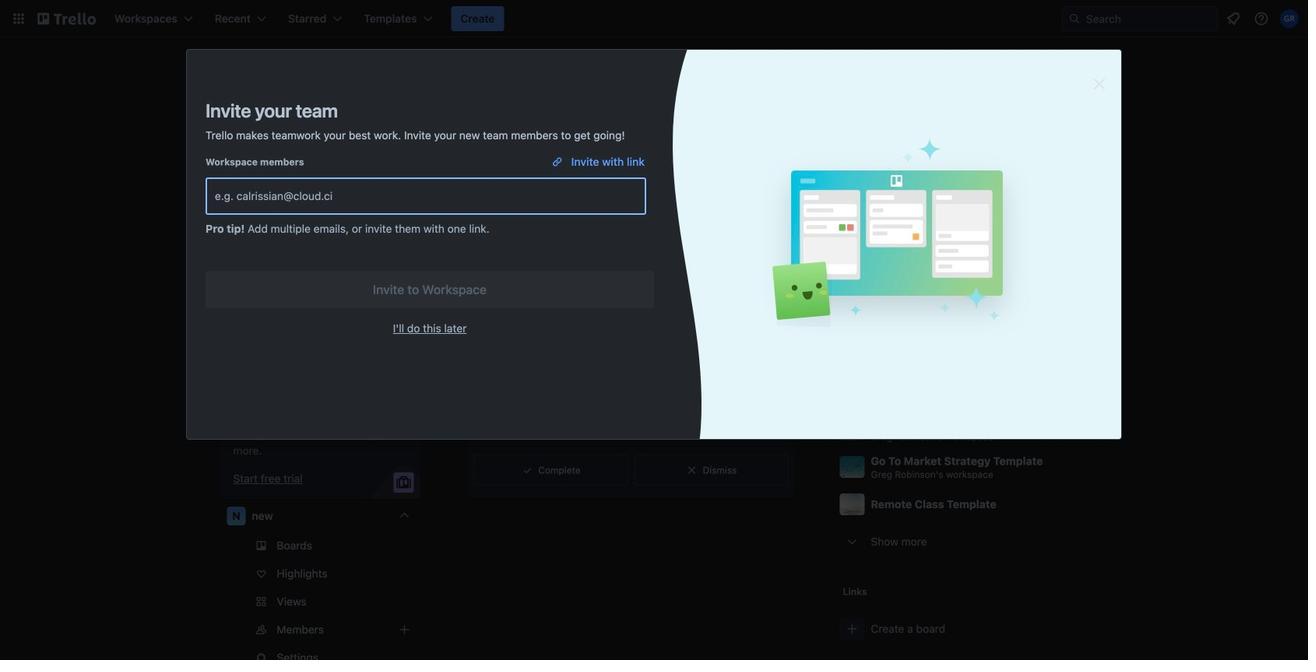 Task type: vqa. For each thing, say whether or not it's contained in the screenshot.
e.g. calrissian@cloud.ci text field
yes



Task type: describe. For each thing, give the bounding box(es) containing it.
e.g. calrissian@cloud.ci text field
[[215, 182, 637, 210]]

Search field
[[1081, 8, 1218, 30]]

search image
[[1069, 12, 1081, 25]]

0 notifications image
[[1225, 9, 1243, 28]]

add image
[[395, 328, 414, 347]]

home image
[[227, 136, 246, 154]]

add image
[[395, 621, 414, 640]]



Task type: locate. For each thing, give the bounding box(es) containing it.
greg robinson (gregrobinson96) image
[[1281, 9, 1299, 28]]

click to star 1-on-1 meeting agenda. it will show up at the top of your boards list. image
[[1074, 422, 1089, 438]]

open information menu image
[[1254, 11, 1270, 26]]

primary element
[[0, 0, 1309, 37]]

template board image
[[227, 104, 246, 123]]



